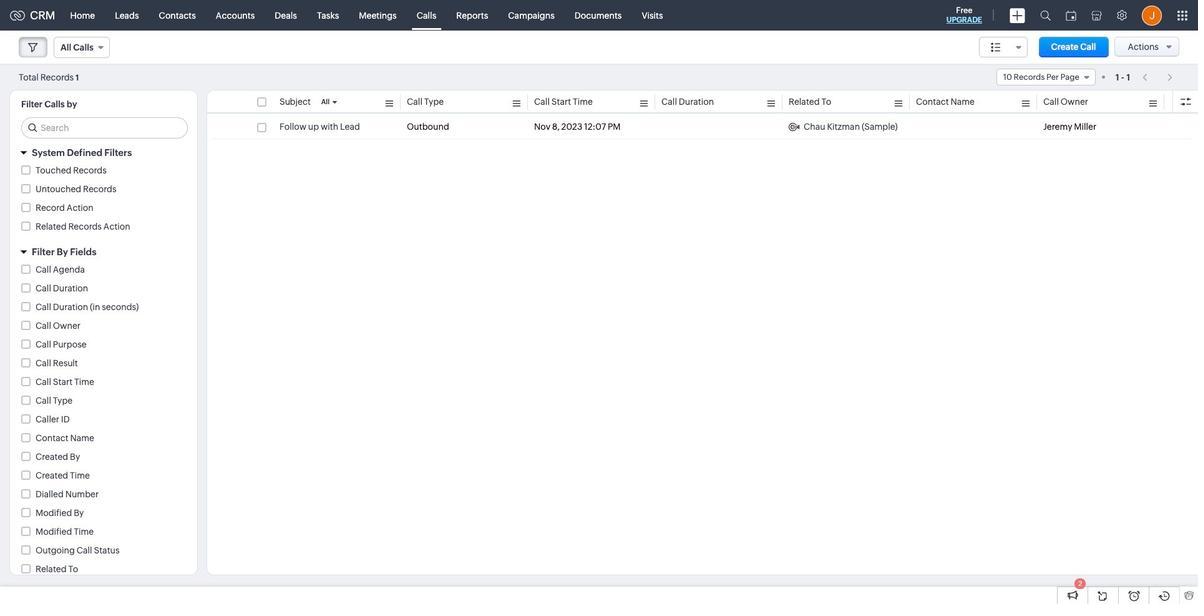 Task type: vqa. For each thing, say whether or not it's contained in the screenshot.
$ 45,000.00 corresponding to Needs
no



Task type: describe. For each thing, give the bounding box(es) containing it.
size image
[[991, 42, 1001, 53]]

logo image
[[10, 10, 25, 20]]

create menu image
[[1010, 8, 1026, 23]]

create menu element
[[1003, 0, 1033, 30]]

none field size
[[979, 37, 1028, 57]]

calendar image
[[1066, 10, 1077, 20]]

profile image
[[1142, 5, 1162, 25]]

Search text field
[[22, 118, 187, 138]]



Task type: locate. For each thing, give the bounding box(es) containing it.
profile element
[[1135, 0, 1170, 30]]

search image
[[1041, 10, 1051, 21]]

navigation
[[1137, 68, 1180, 86]]

search element
[[1033, 0, 1059, 31]]

None field
[[54, 37, 110, 58], [979, 37, 1028, 57], [997, 69, 1096, 86], [54, 37, 110, 58], [997, 69, 1096, 86]]



